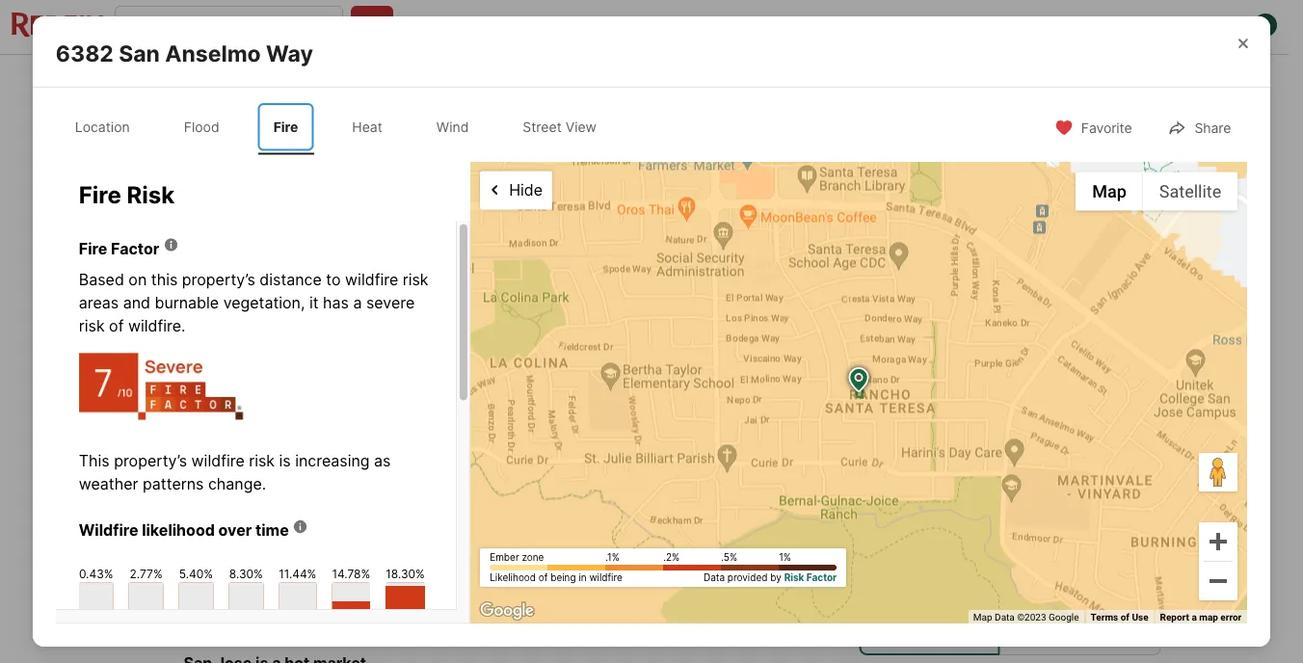 Task type: describe. For each thing, give the bounding box(es) containing it.
time
[[256, 521, 289, 540]]

6382 for 6382 san anselmo way
[[56, 40, 114, 67]]

,
[[306, 502, 311, 520]]

data provided by risk factor
[[704, 572, 837, 584]]

fire for fire risk
[[79, 181, 121, 209]]

7732
[[510, 17, 542, 33]]

distance
[[260, 270, 322, 289]]

2 vertical spatial wildfire
[[590, 572, 623, 584]]

share for the top share button
[[1109, 73, 1145, 89]]

759-
[[480, 17, 510, 33]]

sale & tax history
[[527, 74, 638, 90]]

wildfire inside based on this property's distance to wildfire risk areas and burnable vegetation, it has
[[345, 270, 399, 289]]

in inside option
[[929, 624, 939, 638]]

-
[[213, 466, 219, 482]]

weather
[[79, 475, 138, 494]]

pre-
[[256, 577, 284, 594]]

1 vertical spatial factor
[[807, 572, 837, 584]]

active link
[[223, 466, 271, 482]]

to
[[242, 130, 258, 144]]

favorite button for share
[[1039, 107, 1149, 147]]

1%
[[779, 552, 792, 564]]

likelihood
[[142, 521, 215, 540]]

in inside 6382 san anselmo way 'dialog'
[[579, 572, 587, 584]]

0.43%
[[79, 567, 113, 581]]

wildfire
[[79, 521, 138, 540]]

open
[[151, 130, 183, 144]]

share for the bottom share button
[[1195, 120, 1232, 136]]

user photo image
[[1255, 14, 1278, 37]]

details
[[442, 74, 485, 90]]

next image
[[1139, 526, 1169, 556]]

6382 san anselmo way
[[56, 40, 313, 67]]

tour via video chat
[[1040, 624, 1144, 638]]

history
[[595, 74, 638, 90]]

1-844-759-7732 link
[[436, 17, 542, 33]]

map data ©2023 google
[[974, 612, 1080, 623]]

&
[[559, 74, 567, 90]]

baths link
[[475, 576, 517, 594]]

search
[[188, 74, 234, 90]]

ft
[[591, 576, 606, 595]]

28
[[993, 524, 1029, 558]]

tour via video chat option
[[1000, 606, 1162, 656]]

14.78%
[[332, 567, 371, 581]]

use
[[1133, 612, 1149, 623]]

go
[[860, 464, 890, 491]]

by
[[771, 572, 782, 584]]

$1,300,000 est. $9,524 /mo get pre-approved
[[128, 546, 346, 594]]

video
[[187, 397, 225, 414]]

map button
[[1077, 172, 1144, 211]]

0 horizontal spatial data
[[704, 572, 725, 584]]

wind
[[437, 119, 469, 135]]

risk inside based on this property's distance to wildfire risk areas and burnable vegetation, it has
[[403, 270, 429, 289]]

has
[[323, 293, 349, 312]]

fire tab
[[258, 103, 314, 151]]

way for 6382 san anselmo way ,
[[274, 502, 306, 520]]

this property's wildfire risk is increasing as weather patterns change.
[[79, 452, 391, 494]]

beds
[[393, 576, 429, 594]]

property details tab
[[362, 59, 506, 105]]

satellite button
[[1144, 172, 1239, 211]]

vegetation,
[[223, 293, 305, 312]]

x-out
[[1005, 73, 1041, 89]]

chat
[[1120, 624, 1144, 638]]

san for 6382 san anselmo way ,
[[172, 502, 200, 520]]

of inside a severe risk of wildfire.
[[109, 316, 124, 335]]

30
[[1063, 397, 1081, 414]]

map for map
[[1093, 182, 1127, 202]]

3 beds
[[393, 546, 429, 594]]

hide button
[[480, 171, 553, 210]]

sale & tax history tab
[[506, 59, 660, 105]]

based on this property's distance to wildfire risk areas and burnable vegetation, it has
[[79, 270, 429, 312]]

844-
[[449, 17, 480, 33]]

report
[[1161, 612, 1190, 623]]

.1%
[[606, 552, 620, 564]]

©2023
[[1018, 612, 1047, 623]]

property's inside this property's wildfire risk is increasing as weather patterns change.
[[114, 452, 187, 470]]

of for likelihood of being in wildfire
[[539, 572, 548, 584]]

map entry image
[[702, 464, 830, 592]]

google image
[[475, 599, 539, 624]]

oct for 28
[[998, 560, 1023, 574]]

list box containing tour in person
[[860, 606, 1162, 656]]

tour in person
[[900, 624, 981, 638]]

sat,
[[186, 130, 211, 144]]

is
[[279, 452, 291, 470]]

over
[[219, 521, 252, 540]]

person
[[942, 624, 981, 638]]

6382 san anselmo way element
[[56, 17, 337, 67]]

risk inside a severe risk of wildfire.
[[79, 316, 105, 335]]

terms
[[1091, 612, 1119, 623]]

favorite button for x-out
[[843, 60, 954, 100]]

tour for tour in person
[[900, 624, 926, 638]]

5.40%
[[179, 567, 213, 581]]

sale
[[527, 74, 555, 90]]

overview
[[277, 74, 340, 90]]

patterns
[[143, 475, 204, 494]]

report a map error link
[[1161, 612, 1242, 623]]

0 vertical spatial share button
[[1066, 60, 1162, 100]]

a severe risk of wildfire.
[[79, 293, 415, 335]]

premier
[[786, 17, 835, 33]]

tour
[[895, 464, 940, 491]]

increasing
[[295, 452, 370, 470]]

property
[[383, 74, 438, 90]]

1-
[[436, 17, 449, 33]]

error
[[1221, 612, 1242, 623]]

oct for 29
[[1094, 560, 1119, 574]]

fire factor score logo image
[[79, 337, 244, 420]]

out
[[1019, 73, 1041, 89]]

27
[[898, 524, 932, 558]]



Task type: vqa. For each thing, say whether or not it's contained in the screenshot.
Way related to 6382 San Anselmo Way
yes



Task type: locate. For each thing, give the bounding box(es) containing it.
this right tour
[[946, 464, 987, 491]]

property's up burnable
[[182, 270, 255, 289]]

of for terms of use
[[1121, 612, 1130, 623]]

1 vertical spatial share
[[1195, 120, 1232, 136]]

tab list containing location
[[56, 100, 632, 155]]

risk right by
[[785, 572, 805, 584]]

get
[[229, 577, 253, 594]]

0 vertical spatial in
[[579, 572, 587, 584]]

1 vertical spatial favorite
[[1082, 120, 1133, 136]]

0 horizontal spatial san
[[119, 40, 160, 67]]

feed button
[[1095, 0, 1188, 54]]

1 horizontal spatial wildfire
[[345, 270, 399, 289]]

6382 up likelihood
[[128, 502, 168, 520]]

street
[[523, 119, 562, 135]]

0 horizontal spatial risk
[[127, 181, 175, 209]]

street view
[[523, 119, 597, 135]]

0 vertical spatial favorite button
[[843, 60, 954, 100]]

redfin premier button
[[730, 0, 847, 54]]

1 horizontal spatial risk
[[249, 452, 275, 470]]

report a map error
[[1161, 612, 1242, 623]]

share button
[[1066, 60, 1162, 100], [1152, 107, 1248, 147]]

oct inside saturday 28 oct
[[998, 560, 1023, 574]]

satellite
[[1160, 182, 1222, 202]]

this right on on the left of page
[[151, 270, 178, 289]]

overview tab
[[256, 59, 362, 105]]

share button up satellite
[[1152, 107, 1248, 147]]

2 vertical spatial fire
[[79, 239, 107, 258]]

go tour this home
[[860, 464, 1053, 491]]

favorite for share
[[1082, 120, 1133, 136]]

ember zone
[[490, 552, 544, 564]]

1 horizontal spatial favorite
[[1082, 120, 1133, 136]]

1 vertical spatial fire
[[79, 181, 121, 209]]

video button
[[143, 387, 241, 425]]

wildfire down '.1%'
[[590, 572, 623, 584]]

1 vertical spatial map
[[974, 612, 993, 623]]

video
[[1086, 624, 1116, 638]]

anselmo for 6382 san anselmo way ,
[[204, 502, 271, 520]]

1 tour from the left
[[900, 624, 926, 638]]

a left map
[[1192, 612, 1198, 623]]

6382 for 6382 san anselmo way ,
[[128, 502, 168, 520]]

list box
[[860, 606, 1162, 656]]

1 vertical spatial wildfire
[[192, 452, 245, 470]]

fire up based
[[79, 239, 107, 258]]

29
[[1088, 524, 1124, 558]]

0 horizontal spatial 6382
[[56, 40, 114, 67]]

search link
[[149, 70, 234, 94]]

$9,524
[[155, 577, 200, 594]]

in
[[579, 572, 587, 584], [929, 624, 939, 638]]

street view tab
[[508, 103, 612, 151]]

tour in person option
[[860, 606, 1000, 656]]

1 horizontal spatial data
[[995, 612, 1015, 623]]

2 horizontal spatial risk
[[403, 270, 429, 289]]

tour left person on the right of page
[[900, 624, 926, 638]]

0 horizontal spatial of
[[109, 316, 124, 335]]

1 horizontal spatial san
[[172, 502, 200, 520]]

1 vertical spatial a
[[1192, 612, 1198, 623]]

via
[[1067, 624, 1083, 638]]

0 vertical spatial wildfire
[[345, 270, 399, 289]]

1 vertical spatial way
[[274, 502, 306, 520]]

get pre-approved link
[[229, 577, 346, 594]]

6382 inside 'dialog'
[[56, 40, 114, 67]]

3
[[393, 546, 407, 573]]

a inside a severe risk of wildfire.
[[353, 293, 362, 312]]

0 horizontal spatial wildfire
[[192, 452, 245, 470]]

tab list for x-out
[[128, 55, 769, 105]]

a right has
[[353, 293, 362, 312]]

1 vertical spatial risk
[[79, 316, 105, 335]]

share button down feed
[[1066, 60, 1162, 100]]

6382 san anselmo way dialog
[[33, 17, 1304, 664]]

to
[[326, 270, 341, 289]]

oct down 29
[[1094, 560, 1119, 574]]

0 vertical spatial favorite
[[887, 73, 937, 89]]

as
[[374, 452, 391, 470]]

oct
[[998, 560, 1023, 574], [1094, 560, 1119, 574]]

6382 up 'location'
[[56, 40, 114, 67]]

1 vertical spatial in
[[929, 624, 939, 638]]

sale
[[176, 466, 209, 482]]

1 horizontal spatial oct
[[1094, 560, 1119, 574]]

0 horizontal spatial map
[[974, 612, 993, 623]]

fire for fire
[[274, 119, 298, 135]]

2 baths
[[475, 546, 517, 594]]

of left "being"
[[539, 572, 548, 584]]

risk
[[127, 181, 175, 209], [785, 572, 805, 584]]

risk down open
[[127, 181, 175, 209]]

0 horizontal spatial risk
[[79, 316, 105, 335]]

1 vertical spatial 6382
[[128, 502, 168, 520]]

2 oct from the left
[[1094, 560, 1119, 574]]

1 vertical spatial this
[[946, 464, 987, 491]]

severe
[[366, 293, 415, 312]]

share down feed button
[[1109, 73, 1145, 89]]

18.30%
[[386, 567, 425, 581]]

wildfire up change.
[[192, 452, 245, 470]]

.2%
[[664, 552, 680, 564]]

home
[[992, 464, 1053, 491]]

wildfire up severe
[[345, 270, 399, 289]]

risk factor link
[[785, 572, 837, 584]]

2 tour from the left
[[1040, 624, 1064, 638]]

6382 san anselmo way ,
[[128, 502, 311, 520]]

data down .5%
[[704, 572, 725, 584]]

0 vertical spatial risk
[[127, 181, 175, 209]]

1 horizontal spatial map
[[1093, 182, 1127, 202]]

2 vertical spatial of
[[1121, 612, 1130, 623]]

heat
[[352, 119, 383, 135]]

map inside popup button
[[1093, 182, 1127, 202]]

1 horizontal spatial 6382
[[128, 502, 168, 520]]

burnable
[[155, 293, 219, 312]]

11.44%
[[279, 567, 317, 581]]

sq
[[567, 576, 587, 595]]

1 oct from the left
[[998, 560, 1023, 574]]

tab list
[[128, 55, 769, 105], [56, 100, 632, 155]]

1 horizontal spatial of
[[539, 572, 548, 584]]

anselmo inside 6382 san anselmo way element
[[165, 40, 261, 67]]

data left ©2023
[[995, 612, 1015, 623]]

0 horizontal spatial oct
[[998, 560, 1023, 574]]

fire for fire factor
[[79, 239, 107, 258]]

1 horizontal spatial favorite button
[[1039, 107, 1149, 147]]

risk
[[403, 270, 429, 289], [79, 316, 105, 335], [249, 452, 275, 470]]

tour inside option
[[1040, 624, 1064, 638]]

0 vertical spatial 6382
[[56, 40, 114, 67]]

san inside 'dialog'
[[119, 40, 160, 67]]

map for map data ©2023 google
[[974, 612, 993, 623]]

0 vertical spatial way
[[266, 40, 313, 67]]

this for tour
[[946, 464, 987, 491]]

1 horizontal spatial risk
[[785, 572, 805, 584]]

it
[[310, 293, 319, 312]]

City, Address, School, Agent, ZIP search field
[[115, 6, 343, 44]]

1 vertical spatial share button
[[1152, 107, 1248, 147]]

redfin premier
[[741, 17, 835, 33]]

2 horizontal spatial wildfire
[[590, 572, 623, 584]]

fire up fire factor
[[79, 181, 121, 209]]

30 photos
[[1063, 397, 1130, 414]]

anselmo up search at the top of the page
[[165, 40, 261, 67]]

2 vertical spatial risk
[[249, 452, 275, 470]]

on
[[129, 270, 147, 289]]

menu bar containing map
[[1077, 172, 1239, 211]]

anselmo up the over
[[204, 502, 271, 520]]

san up wildfire likelihood over time on the bottom left of the page
[[172, 502, 200, 520]]

share inside 6382 san anselmo way 'dialog'
[[1195, 120, 1232, 136]]

based
[[79, 270, 124, 289]]

this inside based on this property's distance to wildfire risk areas and burnable vegetation, it has
[[151, 270, 178, 289]]

oct down 28
[[998, 560, 1023, 574]]

tab list down overview
[[56, 100, 632, 155]]

risk down areas
[[79, 316, 105, 335]]

0 horizontal spatial favorite
[[887, 73, 937, 89]]

schools tab
[[660, 59, 753, 105]]

fire
[[274, 119, 298, 135], [79, 181, 121, 209], [79, 239, 107, 258]]

way inside 6382 san anselmo way element
[[266, 40, 313, 67]]

0 horizontal spatial this
[[151, 270, 178, 289]]

way up overview
[[266, 40, 313, 67]]

1 vertical spatial san
[[172, 502, 200, 520]]

1 horizontal spatial in
[[929, 624, 939, 638]]

tour inside option
[[900, 624, 926, 638]]

fire factor
[[79, 239, 159, 258]]

likelihood
[[490, 572, 536, 584]]

of down areas
[[109, 316, 124, 335]]

location tab
[[60, 103, 145, 151]]

this
[[151, 270, 178, 289], [946, 464, 987, 491]]

submit search image
[[363, 15, 382, 35]]

this for on
[[151, 270, 178, 289]]

friday 27
[[895, 508, 935, 558]]

menu bar
[[1077, 172, 1239, 211]]

2 horizontal spatial of
[[1121, 612, 1130, 623]]

favorite
[[887, 73, 937, 89], [1082, 120, 1133, 136]]

way for 6382 san anselmo way
[[266, 40, 313, 67]]

and
[[123, 293, 150, 312]]

san up search link
[[119, 40, 160, 67]]

likelihood of being in wildfire
[[490, 572, 623, 584]]

in left person on the right of page
[[929, 624, 939, 638]]

0 vertical spatial data
[[704, 572, 725, 584]]

risk left is at bottom
[[249, 452, 275, 470]]

8.30%
[[229, 567, 263, 581]]

tab list containing search
[[128, 55, 769, 105]]

2.77%
[[130, 567, 163, 581]]

1 vertical spatial anselmo
[[204, 502, 271, 520]]

0 horizontal spatial share
[[1109, 73, 1145, 89]]

0 vertical spatial of
[[109, 316, 124, 335]]

fire right "to"
[[274, 119, 298, 135]]

/mo
[[200, 577, 225, 594]]

wildfire inside this property's wildfire risk is increasing as weather patterns change.
[[192, 452, 245, 470]]

95119
[[425, 502, 468, 520]]

0 vertical spatial anselmo
[[165, 40, 261, 67]]

0 vertical spatial share
[[1109, 73, 1145, 89]]

a
[[353, 293, 362, 312], [1192, 612, 1198, 623]]

sunday 29 oct
[[1083, 508, 1130, 574]]

6382 san anselmo way, san jose, ca 95119 image
[[128, 109, 852, 441], [860, 109, 1162, 271], [860, 279, 1162, 441]]

0 vertical spatial factor
[[111, 239, 159, 258]]

factor up on on the left of page
[[111, 239, 159, 258]]

1 horizontal spatial factor
[[807, 572, 837, 584]]

2pm
[[214, 130, 239, 144]]

anselmo for 6382 san anselmo way
[[165, 40, 261, 67]]

4pm
[[261, 130, 287, 144]]

change.
[[208, 475, 266, 494]]

tour down 'google'
[[1040, 624, 1064, 638]]

0 horizontal spatial favorite button
[[843, 60, 954, 100]]

san for 6382 san anselmo way
[[119, 40, 160, 67]]

1 vertical spatial favorite button
[[1039, 107, 1149, 147]]

0 vertical spatial fire
[[274, 119, 298, 135]]

active
[[223, 466, 271, 482]]

1 vertical spatial property's
[[114, 452, 187, 470]]

favorite inside 6382 san anselmo way 'dialog'
[[1082, 120, 1133, 136]]

fire inside tab
[[274, 119, 298, 135]]

data
[[704, 572, 725, 584], [995, 612, 1015, 623]]

tab list inside 6382 san anselmo way 'dialog'
[[56, 100, 632, 155]]

tour for tour via video chat
[[1040, 624, 1064, 638]]

1 vertical spatial risk
[[785, 572, 805, 584]]

1,343
[[567, 546, 628, 573]]

property's
[[182, 270, 255, 289], [114, 452, 187, 470]]

0 vertical spatial map
[[1093, 182, 1127, 202]]

redfin
[[741, 17, 782, 33]]

in left ft
[[579, 572, 587, 584]]

ember
[[490, 552, 519, 564]]

of up chat on the bottom of the page
[[1121, 612, 1130, 623]]

wildfire likelihood over time
[[79, 521, 289, 540]]

property's up the patterns
[[114, 452, 187, 470]]

map region
[[434, 145, 1304, 642]]

terms of use
[[1091, 612, 1149, 623]]

baths
[[475, 576, 517, 594]]

$1,300,000
[[128, 546, 255, 573]]

0 vertical spatial this
[[151, 270, 178, 289]]

wind tab
[[421, 103, 485, 151]]

fire risk
[[79, 181, 175, 209]]

heat tab
[[337, 103, 398, 151]]

areas
[[79, 293, 119, 312]]

1 horizontal spatial share
[[1195, 120, 1232, 136]]

saturday 28 oct
[[981, 508, 1041, 574]]

0 vertical spatial san
[[119, 40, 160, 67]]

for sale - active
[[145, 466, 271, 482]]

0 horizontal spatial tour
[[900, 624, 926, 638]]

map left satellite
[[1093, 182, 1127, 202]]

1 horizontal spatial this
[[946, 464, 987, 491]]

est.
[[128, 577, 152, 594]]

risk inside this property's wildfire risk is increasing as weather patterns change.
[[249, 452, 275, 470]]

1 vertical spatial data
[[995, 612, 1015, 623]]

0 vertical spatial a
[[353, 293, 362, 312]]

0 horizontal spatial a
[[353, 293, 362, 312]]

share up satellite
[[1195, 120, 1232, 136]]

tab list up wind
[[128, 55, 769, 105]]

1-844-759-7732
[[436, 17, 542, 33]]

favorite for x-out
[[887, 73, 937, 89]]

x-out button
[[961, 60, 1058, 100]]

factor right by
[[807, 572, 837, 584]]

0 vertical spatial risk
[[403, 270, 429, 289]]

map up person on the right of page
[[974, 612, 993, 623]]

menu bar inside 6382 san anselmo way 'dialog'
[[1077, 172, 1239, 211]]

risk up severe
[[403, 270, 429, 289]]

0 horizontal spatial factor
[[111, 239, 159, 258]]

None button
[[871, 495, 959, 586], [967, 496, 1055, 585], [1062, 496, 1150, 585], [871, 495, 959, 586], [967, 496, 1055, 585], [1062, 496, 1150, 585]]

sunday
[[1083, 508, 1130, 522]]

property's inside based on this property's distance to wildfire risk areas and burnable vegetation, it has
[[182, 270, 255, 289]]

30 photos button
[[1020, 387, 1146, 425]]

this
[[79, 452, 110, 470]]

way up time
[[274, 502, 306, 520]]

oct inside sunday 29 oct
[[1094, 560, 1119, 574]]

1 vertical spatial of
[[539, 572, 548, 584]]

1 horizontal spatial a
[[1192, 612, 1198, 623]]

flood tab
[[168, 103, 235, 151]]

1 horizontal spatial tour
[[1040, 624, 1064, 638]]

tab list for share
[[56, 100, 632, 155]]

0 vertical spatial property's
[[182, 270, 255, 289]]

terms of use link
[[1091, 612, 1149, 623]]

0 horizontal spatial in
[[579, 572, 587, 584]]



